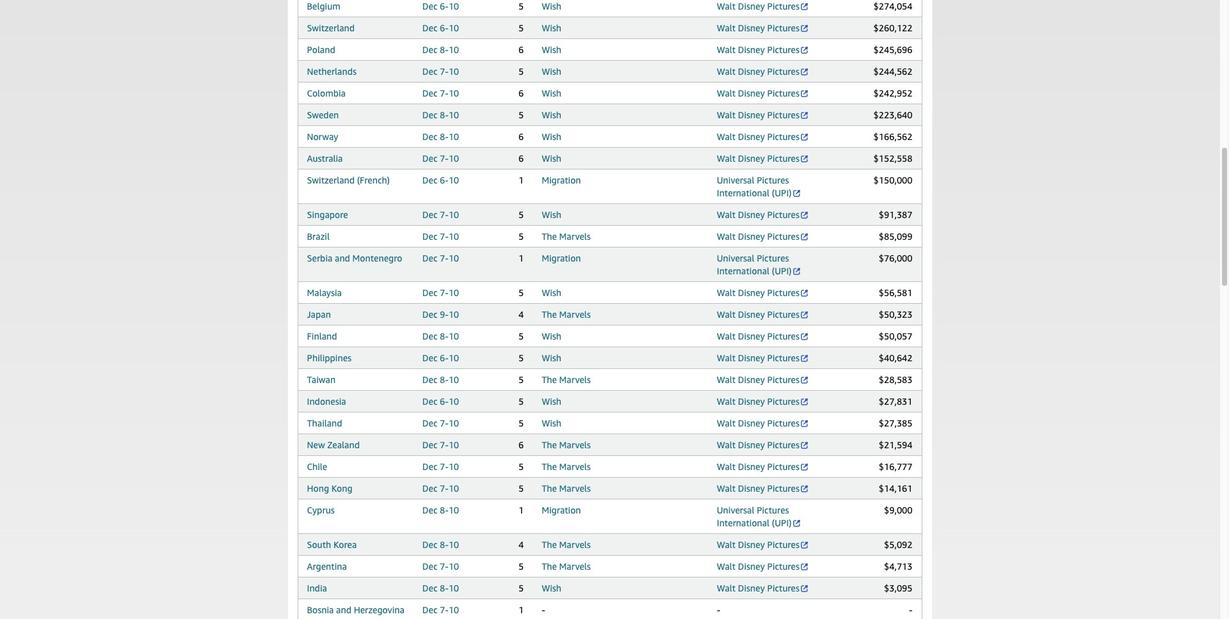 Task type: describe. For each thing, give the bounding box(es) containing it.
switzerland link
[[307, 22, 355, 33]]

the marvels link for brazil
[[542, 231, 591, 242]]

hong kong
[[307, 483, 352, 494]]

1 - from the left
[[542, 605, 545, 616]]

walt disney pictures link for $260,122
[[717, 22, 809, 33]]

walt disney pictures for $85,099
[[717, 231, 800, 242]]

walt disney pictures for $5,092
[[717, 540, 800, 551]]

universal pictures international (upi) link for $9,000
[[717, 505, 801, 529]]

5 for switzerland
[[519, 22, 524, 33]]

$223,640
[[874, 109, 913, 120]]

dec 7-10 for malaysia
[[422, 287, 459, 298]]

marvels for new zealand
[[559, 440, 591, 451]]

walt disney pictures for $274,054
[[717, 1, 800, 12]]

walt disney pictures link for $244,562
[[717, 66, 809, 77]]

pictures for $242,952
[[767, 88, 800, 99]]

thailand
[[307, 418, 342, 429]]

(french)
[[357, 175, 390, 186]]

wish link for sweden
[[542, 109, 562, 120]]

5 for malaysia
[[519, 287, 524, 298]]

serbia and montenegro link
[[307, 253, 402, 264]]

wish for finland
[[542, 331, 562, 342]]

herzegovina
[[354, 605, 405, 616]]

dec 8-10 link for finland
[[422, 331, 459, 342]]

3 - from the left
[[909, 605, 913, 616]]

(upi) for $9,000
[[772, 518, 792, 529]]

(upi) for $76,000
[[772, 266, 792, 277]]

dec 8-10 for taiwan
[[422, 375, 459, 385]]

dec for taiwan
[[422, 375, 438, 385]]

walt disney pictures link for $40,642
[[717, 353, 809, 364]]

cyprus
[[307, 505, 335, 516]]

taiwan link
[[307, 375, 336, 385]]

1 for bosnia and herzegovina
[[519, 605, 524, 616]]

dec 7-10 for argentina
[[422, 562, 459, 572]]

6- for switzerland
[[440, 22, 449, 33]]

10 for india
[[449, 583, 459, 594]]

new zealand
[[307, 440, 360, 451]]

the marvels for argentina
[[542, 562, 591, 572]]

philippines
[[307, 353, 352, 364]]

and for serbia
[[335, 253, 350, 264]]

the for japan
[[542, 309, 557, 320]]

walt for $274,054
[[717, 1, 736, 12]]

chile link
[[307, 462, 327, 473]]

walt for $56,581
[[717, 287, 736, 298]]

the for brazil
[[542, 231, 557, 242]]

5 for netherlands
[[519, 66, 524, 77]]

dec for new zealand
[[422, 440, 438, 451]]

disney for $16,777
[[738, 462, 765, 473]]

brazil link
[[307, 231, 330, 242]]

walt for $166,562
[[717, 131, 736, 142]]

$244,562
[[874, 66, 913, 77]]

5 for taiwan
[[519, 375, 524, 385]]

finland link
[[307, 331, 337, 342]]

south korea
[[307, 540, 357, 551]]

2 - from the left
[[717, 605, 720, 616]]

dec 7-10 link for argentina
[[422, 562, 459, 572]]

dec 9-10
[[422, 309, 459, 320]]

walt for $85,099
[[717, 231, 736, 242]]

walt for $16,777
[[717, 462, 736, 473]]

pictures for $245,696
[[767, 44, 800, 55]]

disney for $50,057
[[738, 331, 765, 342]]

dec for japan
[[422, 309, 438, 320]]

walt disney pictures for $16,777
[[717, 462, 800, 473]]

8- for india
[[440, 583, 449, 594]]

netherlands link
[[307, 66, 357, 77]]

indonesia
[[307, 396, 346, 407]]

international for $76,000
[[717, 266, 770, 277]]

10 for bosnia and herzegovina
[[449, 605, 459, 616]]

$27,385
[[879, 418, 913, 429]]

dec for cyprus
[[422, 505, 438, 516]]

walt disney pictures for $27,831
[[717, 396, 800, 407]]

japan link
[[307, 309, 331, 320]]

dec 7-10 link for thailand
[[422, 418, 459, 429]]

migration link for dec 8-10
[[542, 505, 581, 516]]

$5,092
[[884, 540, 913, 551]]

$27,831
[[879, 396, 913, 407]]

netherlands
[[307, 66, 357, 77]]

pictures for $91,387
[[767, 209, 800, 220]]

indonesia link
[[307, 396, 346, 407]]

dec 7-10 for serbia and montenegro
[[422, 253, 459, 264]]

8- for poland
[[440, 44, 449, 55]]

south korea link
[[307, 540, 357, 551]]

$16,777
[[879, 462, 913, 473]]

pictures for $27,831
[[767, 396, 800, 407]]

india link
[[307, 583, 327, 594]]

8- for taiwan
[[440, 375, 449, 385]]

argentina link
[[307, 562, 347, 572]]

finland
[[307, 331, 337, 342]]

sweden link
[[307, 109, 339, 120]]

india
[[307, 583, 327, 594]]

10 for brazil
[[449, 231, 459, 242]]

$85,099
[[879, 231, 913, 242]]

$9,000
[[884, 505, 913, 516]]

dec for thailand
[[422, 418, 438, 429]]

disney for $223,640
[[738, 109, 765, 120]]

dec for australia
[[422, 153, 438, 164]]

walt disney pictures for $3,095
[[717, 583, 800, 594]]

$260,122
[[874, 22, 913, 33]]

belgium link
[[307, 1, 340, 12]]

thailand link
[[307, 418, 342, 429]]

dec for poland
[[422, 44, 438, 55]]

pictures for $16,777
[[767, 462, 800, 473]]

8- for finland
[[440, 331, 449, 342]]

dec 6-10 link for indonesia
[[422, 396, 459, 407]]

south
[[307, 540, 331, 551]]

$242,952
[[874, 88, 913, 99]]

7- for australia
[[440, 153, 449, 164]]

dec for norway
[[422, 131, 438, 142]]

10 for argentina
[[449, 562, 459, 572]]

$91,387
[[879, 209, 913, 220]]

serbia and montenegro
[[307, 253, 402, 264]]

chile
[[307, 462, 327, 473]]

$150,000
[[874, 175, 913, 186]]

pictures for $50,323
[[767, 309, 800, 320]]

pictures for $260,122
[[767, 22, 800, 33]]

japan
[[307, 309, 331, 320]]

10 for philippines
[[449, 353, 459, 364]]

dec 6-10 link for philippines
[[422, 353, 459, 364]]

6- for switzerland (french)
[[440, 175, 449, 186]]

7- for colombia
[[440, 88, 449, 99]]

colombia
[[307, 88, 346, 99]]

wish for malaysia
[[542, 287, 562, 298]]

universal pictures international (upi) for $150,000
[[717, 175, 792, 198]]

universal for $9,000
[[717, 505, 755, 516]]

serbia
[[307, 253, 333, 264]]

universal for $76,000
[[717, 253, 755, 264]]

$50,323
[[879, 309, 913, 320]]

walt for $223,640
[[717, 109, 736, 120]]

7- for bosnia and herzegovina
[[440, 605, 449, 616]]

bosnia and herzegovina
[[307, 605, 405, 616]]

bosnia and herzegovina link
[[307, 605, 405, 616]]

7- for thailand
[[440, 418, 449, 429]]

dec 7-10 link for malaysia
[[422, 287, 459, 298]]

dec 8-10 for finland
[[422, 331, 459, 342]]

taiwan
[[307, 375, 336, 385]]

dec 7-10 for singapore
[[422, 209, 459, 220]]

disney for $85,099
[[738, 231, 765, 242]]

norway link
[[307, 131, 338, 142]]

walt disney pictures link for $50,323
[[717, 309, 809, 320]]

philippines link
[[307, 353, 352, 364]]

wish link for netherlands
[[542, 66, 562, 77]]

norway
[[307, 131, 338, 142]]

4 for dec 8-10
[[519, 540, 524, 551]]



Task type: vqa. For each thing, say whether or not it's contained in the screenshot.
second 99.9%
no



Task type: locate. For each thing, give the bounding box(es) containing it.
dec 6-10 link
[[422, 1, 459, 12], [422, 22, 459, 33], [422, 175, 459, 186], [422, 353, 459, 364], [422, 396, 459, 407]]

12 wish link from the top
[[542, 353, 562, 364]]

kong
[[331, 483, 352, 494]]

4 dec 6-10 from the top
[[422, 353, 459, 364]]

switzerland (french) link
[[307, 175, 390, 186]]

20 walt disney pictures link from the top
[[717, 483, 809, 494]]

(upi) for $150,000
[[772, 188, 792, 198]]

1 migration from the top
[[542, 175, 581, 186]]

8 dec from the top
[[422, 153, 438, 164]]

pictures for $14,161
[[767, 483, 800, 494]]

1 dec 6-10 link from the top
[[422, 1, 459, 12]]

10 for japan
[[449, 309, 459, 320]]

2 vertical spatial universal
[[717, 505, 755, 516]]

dec
[[422, 1, 438, 12], [422, 22, 438, 33], [422, 44, 438, 55], [422, 66, 438, 77], [422, 88, 438, 99], [422, 109, 438, 120], [422, 131, 438, 142], [422, 153, 438, 164], [422, 175, 438, 186], [422, 209, 438, 220], [422, 231, 438, 242], [422, 253, 438, 264], [422, 287, 438, 298], [422, 309, 438, 320], [422, 331, 438, 342], [422, 353, 438, 364], [422, 375, 438, 385], [422, 396, 438, 407], [422, 418, 438, 429], [422, 440, 438, 451], [422, 462, 438, 473], [422, 483, 438, 494], [422, 505, 438, 516], [422, 540, 438, 551], [422, 562, 438, 572], [422, 583, 438, 594], [422, 605, 438, 616]]

sweden
[[307, 109, 339, 120]]

dec 8-10 for cyprus
[[422, 505, 459, 516]]

7 walt disney pictures link from the top
[[717, 131, 809, 142]]

6- for belgium
[[440, 1, 449, 12]]

6- for philippines
[[440, 353, 449, 364]]

walt for $14,161
[[717, 483, 736, 494]]

walt for $245,696
[[717, 44, 736, 55]]

$76,000
[[879, 253, 913, 264]]

walt for $4,713
[[717, 562, 736, 572]]

9 dec from the top
[[422, 175, 438, 186]]

migration
[[542, 175, 581, 186], [542, 253, 581, 264], [542, 505, 581, 516]]

6 marvels from the top
[[559, 483, 591, 494]]

2 universal from the top
[[717, 253, 755, 264]]

0 vertical spatial international
[[717, 188, 770, 198]]

walt for $50,057
[[717, 331, 736, 342]]

disney for $3,095
[[738, 583, 765, 594]]

14 walt disney pictures link from the top
[[717, 353, 809, 364]]

8 5 from the top
[[519, 331, 524, 342]]

migration link for dec 6-10
[[542, 175, 581, 186]]

1 vertical spatial universal pictures international (upi)
[[717, 253, 792, 277]]

7 the from the top
[[542, 540, 557, 551]]

16 disney from the top
[[738, 396, 765, 407]]

6 the marvels from the top
[[542, 483, 591, 494]]

the
[[542, 231, 557, 242], [542, 309, 557, 320], [542, 375, 557, 385], [542, 440, 557, 451], [542, 462, 557, 473], [542, 483, 557, 494], [542, 540, 557, 551], [542, 562, 557, 572]]

3 universal from the top
[[717, 505, 755, 516]]

1 horizontal spatial -
[[717, 605, 720, 616]]

0 vertical spatial universal pictures international (upi) link
[[717, 175, 801, 198]]

13 7- from the top
[[440, 605, 449, 616]]

13 dec 7-10 link from the top
[[422, 605, 459, 616]]

zealand
[[327, 440, 360, 451]]

10 for poland
[[449, 44, 459, 55]]

dec 7-10 for brazil
[[422, 231, 459, 242]]

singapore
[[307, 209, 348, 220]]

hong
[[307, 483, 329, 494]]

1 the marvels link from the top
[[542, 231, 591, 242]]

7 walt from the top
[[717, 131, 736, 142]]

(upi)
[[772, 188, 792, 198], [772, 266, 792, 277], [772, 518, 792, 529]]

dec 7-10 for chile
[[422, 462, 459, 473]]

walt disney pictures link for $152,558
[[717, 153, 809, 164]]

10 for south korea
[[449, 540, 459, 551]]

montenegro
[[353, 253, 402, 264]]

dec 7-10 link for brazil
[[422, 231, 459, 242]]

dec 7-10 link for colombia
[[422, 88, 459, 99]]

dec for india
[[422, 583, 438, 594]]

8 wish link from the top
[[542, 153, 562, 164]]

walt disney pictures link for $21,594
[[717, 440, 809, 451]]

4 the marvels link from the top
[[542, 440, 591, 451]]

23 walt from the top
[[717, 583, 736, 594]]

8 walt disney pictures from the top
[[717, 153, 800, 164]]

wish link for thailand
[[542, 418, 562, 429]]

the for argentina
[[542, 562, 557, 572]]

dec for philippines
[[422, 353, 438, 364]]

14 dec from the top
[[422, 309, 438, 320]]

11 dec from the top
[[422, 231, 438, 242]]

poland link
[[307, 44, 335, 55]]

$28,583
[[879, 375, 913, 385]]

1 the from the top
[[542, 231, 557, 242]]

15 5 from the top
[[519, 562, 524, 572]]

15 walt disney pictures from the top
[[717, 375, 800, 385]]

1 vertical spatial universal
[[717, 253, 755, 264]]

6 for poland
[[519, 44, 524, 55]]

international for $150,000
[[717, 188, 770, 198]]

dec 7-10 link for chile
[[422, 462, 459, 473]]

hong kong link
[[307, 483, 352, 494]]

10
[[449, 1, 459, 12], [449, 22, 459, 33], [449, 44, 459, 55], [449, 66, 459, 77], [449, 88, 459, 99], [449, 109, 459, 120], [449, 131, 459, 142], [449, 153, 459, 164], [449, 175, 459, 186], [449, 209, 459, 220], [449, 231, 459, 242], [449, 253, 459, 264], [449, 287, 459, 298], [449, 309, 459, 320], [449, 331, 459, 342], [449, 353, 459, 364], [449, 375, 459, 385], [449, 396, 459, 407], [449, 418, 459, 429], [449, 440, 459, 451], [449, 462, 459, 473], [449, 483, 459, 494], [449, 505, 459, 516], [449, 540, 459, 551], [449, 562, 459, 572], [449, 583, 459, 594], [449, 605, 459, 616]]

singapore link
[[307, 209, 348, 220]]

disney
[[738, 1, 765, 12], [738, 22, 765, 33], [738, 44, 765, 55], [738, 66, 765, 77], [738, 88, 765, 99], [738, 109, 765, 120], [738, 131, 765, 142], [738, 153, 765, 164], [738, 209, 765, 220], [738, 231, 765, 242], [738, 287, 765, 298], [738, 309, 765, 320], [738, 331, 765, 342], [738, 353, 765, 364], [738, 375, 765, 385], [738, 396, 765, 407], [738, 418, 765, 429], [738, 440, 765, 451], [738, 462, 765, 473], [738, 483, 765, 494], [738, 540, 765, 551], [738, 562, 765, 572], [738, 583, 765, 594]]

11 dec 7-10 from the top
[[422, 483, 459, 494]]

10 for finland
[[449, 331, 459, 342]]

5 marvels from the top
[[559, 462, 591, 473]]

korea
[[334, 540, 357, 551]]

$166,562
[[874, 131, 913, 142]]

6 dec from the top
[[422, 109, 438, 120]]

dec 6-10 for switzerland
[[422, 22, 459, 33]]

walt for $27,385
[[717, 418, 736, 429]]

0 vertical spatial universal
[[717, 175, 755, 186]]

0 horizontal spatial -
[[542, 605, 545, 616]]

1 4 from the top
[[519, 309, 524, 320]]

12 walt from the top
[[717, 309, 736, 320]]

malaysia link
[[307, 287, 342, 298]]

1 vertical spatial switzerland
[[307, 175, 355, 186]]

0 vertical spatial (upi)
[[772, 188, 792, 198]]

0 vertical spatial 4
[[519, 309, 524, 320]]

13 10 from the top
[[449, 287, 459, 298]]

11 5 from the top
[[519, 396, 524, 407]]

universal pictures international (upi)
[[717, 175, 792, 198], [717, 253, 792, 277], [717, 505, 792, 529]]

3 (upi) from the top
[[772, 518, 792, 529]]

19 walt disney pictures link from the top
[[717, 462, 809, 473]]

1 vertical spatial international
[[717, 266, 770, 277]]

2 vertical spatial international
[[717, 518, 770, 529]]

2 horizontal spatial -
[[909, 605, 913, 616]]

1 dec 6-10 from the top
[[422, 1, 459, 12]]

13 wish link from the top
[[542, 396, 562, 407]]

0 vertical spatial migration link
[[542, 175, 581, 186]]

cyprus link
[[307, 505, 335, 516]]

1
[[519, 175, 524, 186], [519, 253, 524, 264], [519, 505, 524, 516], [519, 605, 524, 616]]

dec 7-10 for hong kong
[[422, 483, 459, 494]]

$3,095
[[884, 583, 913, 594]]

international
[[717, 188, 770, 198], [717, 266, 770, 277], [717, 518, 770, 529]]

pictures for $3,095
[[767, 583, 800, 594]]

5 6 from the top
[[519, 440, 524, 451]]

6 walt disney pictures from the top
[[717, 109, 800, 120]]

australia link
[[307, 153, 343, 164]]

2 dec 6-10 link from the top
[[422, 22, 459, 33]]

5 dec 7-10 link from the top
[[422, 231, 459, 242]]

22 walt disney pictures from the top
[[717, 562, 800, 572]]

1 vertical spatial (upi)
[[772, 266, 792, 277]]

wish link
[[542, 1, 562, 12], [542, 22, 562, 33], [542, 44, 562, 55], [542, 66, 562, 77], [542, 88, 562, 99], [542, 109, 562, 120], [542, 131, 562, 142], [542, 153, 562, 164], [542, 209, 562, 220], [542, 287, 562, 298], [542, 331, 562, 342], [542, 353, 562, 364], [542, 396, 562, 407], [542, 418, 562, 429], [542, 583, 562, 594]]

4 10 from the top
[[449, 66, 459, 77]]

walt disney pictures link for $245,696
[[717, 44, 809, 55]]

pictures for $27,385
[[767, 418, 800, 429]]

2 6- from the top
[[440, 22, 449, 33]]

5 dec 8-10 from the top
[[422, 375, 459, 385]]

-
[[542, 605, 545, 616], [717, 605, 720, 616], [909, 605, 913, 616]]

10 for colombia
[[449, 88, 459, 99]]

5 dec from the top
[[422, 88, 438, 99]]

dec for argentina
[[422, 562, 438, 572]]

9 dec 7-10 from the top
[[422, 440, 459, 451]]

1 vertical spatial migration
[[542, 253, 581, 264]]

11 7- from the top
[[440, 483, 449, 494]]

dec 7-10 link for hong kong
[[422, 483, 459, 494]]

3 5 from the top
[[519, 66, 524, 77]]

malaysia
[[307, 287, 342, 298]]

2 migration link from the top
[[542, 253, 581, 264]]

5 for indonesia
[[519, 396, 524, 407]]

dec 8-10 link for poland
[[422, 44, 459, 55]]

1 for serbia and montenegro
[[519, 253, 524, 264]]

walt for $91,387
[[717, 209, 736, 220]]

wish link for poland
[[542, 44, 562, 55]]

23 dec from the top
[[422, 505, 438, 516]]

12 walt disney pictures from the top
[[717, 309, 800, 320]]

5 for thailand
[[519, 418, 524, 429]]

wish link for india
[[542, 583, 562, 594]]

0 vertical spatial and
[[335, 253, 350, 264]]

disney for $14,161
[[738, 483, 765, 494]]

wish
[[542, 1, 562, 12], [542, 22, 562, 33], [542, 44, 562, 55], [542, 66, 562, 77], [542, 88, 562, 99], [542, 109, 562, 120], [542, 131, 562, 142], [542, 153, 562, 164], [542, 209, 562, 220], [542, 287, 562, 298], [542, 331, 562, 342], [542, 353, 562, 364], [542, 396, 562, 407], [542, 418, 562, 429], [542, 583, 562, 594]]

pictures for $244,562
[[767, 66, 800, 77]]

$56,581
[[879, 287, 913, 298]]

9 walt disney pictures from the top
[[717, 209, 800, 220]]

dec 9-10 link
[[422, 309, 459, 320]]

walt disney pictures
[[717, 1, 800, 12], [717, 22, 800, 33], [717, 44, 800, 55], [717, 66, 800, 77], [717, 88, 800, 99], [717, 109, 800, 120], [717, 131, 800, 142], [717, 153, 800, 164], [717, 209, 800, 220], [717, 231, 800, 242], [717, 287, 800, 298], [717, 309, 800, 320], [717, 331, 800, 342], [717, 353, 800, 364], [717, 375, 800, 385], [717, 396, 800, 407], [717, 418, 800, 429], [717, 440, 800, 451], [717, 462, 800, 473], [717, 483, 800, 494], [717, 540, 800, 551], [717, 562, 800, 572], [717, 583, 800, 594]]

disney for $56,581
[[738, 287, 765, 298]]

australia
[[307, 153, 343, 164]]

walt disney pictures link for $91,387
[[717, 209, 809, 220]]

new zealand link
[[307, 440, 360, 451]]

12 5 from the top
[[519, 418, 524, 429]]

2 vertical spatial universal pictures international (upi)
[[717, 505, 792, 529]]

11 disney from the top
[[738, 287, 765, 298]]

walt disney pictures for $166,562
[[717, 131, 800, 142]]

switzerland down belgium link
[[307, 22, 355, 33]]

9 5 from the top
[[519, 353, 524, 364]]

5 7- from the top
[[440, 231, 449, 242]]

0 vertical spatial migration
[[542, 175, 581, 186]]

universal pictures international (upi) link
[[717, 175, 801, 198], [717, 253, 801, 277], [717, 505, 801, 529]]

3 walt disney pictures from the top
[[717, 44, 800, 55]]

pictures for $21,594
[[767, 440, 800, 451]]

4
[[519, 309, 524, 320], [519, 540, 524, 551]]

$4,713
[[884, 562, 913, 572]]

7 10 from the top
[[449, 131, 459, 142]]

3 migration link from the top
[[542, 505, 581, 516]]

the marvels
[[542, 231, 591, 242], [542, 309, 591, 320], [542, 375, 591, 385], [542, 440, 591, 451], [542, 462, 591, 473], [542, 483, 591, 494], [542, 540, 591, 551], [542, 562, 591, 572]]

9 7- from the top
[[440, 440, 449, 451]]

switzerland down "australia"
[[307, 175, 355, 186]]

26 10 from the top
[[449, 583, 459, 594]]

1 vertical spatial 4
[[519, 540, 524, 551]]

pictures for $223,640
[[767, 109, 800, 120]]

10 for norway
[[449, 131, 459, 142]]

2 walt disney pictures link from the top
[[717, 22, 809, 33]]

1 dec 8-10 from the top
[[422, 44, 459, 55]]

the marvels for chile
[[542, 462, 591, 473]]

3 walt from the top
[[717, 44, 736, 55]]

20 dec from the top
[[422, 440, 438, 451]]

3 dec 8-10 link from the top
[[422, 131, 459, 142]]

dec 8-10 link
[[422, 44, 459, 55], [422, 109, 459, 120], [422, 131, 459, 142], [422, 331, 459, 342], [422, 375, 459, 385], [422, 505, 459, 516], [422, 540, 459, 551], [422, 583, 459, 594]]

3 6 from the top
[[519, 131, 524, 142]]

0 vertical spatial universal pictures international (upi)
[[717, 175, 792, 198]]

24 10 from the top
[[449, 540, 459, 551]]

1 vertical spatial universal pictures international (upi) link
[[717, 253, 801, 277]]

dec 8-10 link for taiwan
[[422, 375, 459, 385]]

brazil
[[307, 231, 330, 242]]

colombia link
[[307, 88, 346, 99]]

migration link
[[542, 175, 581, 186], [542, 253, 581, 264], [542, 505, 581, 516]]

3 marvels from the top
[[559, 375, 591, 385]]

1 wish from the top
[[542, 1, 562, 12]]

$274,054
[[874, 1, 913, 12]]

1 switzerland from the top
[[307, 22, 355, 33]]

5 for sweden
[[519, 109, 524, 120]]

walt disney pictures for $50,323
[[717, 309, 800, 320]]

switzerland (french)
[[307, 175, 390, 186]]

6
[[519, 44, 524, 55], [519, 88, 524, 99], [519, 131, 524, 142], [519, 153, 524, 164], [519, 440, 524, 451]]

5 for argentina
[[519, 562, 524, 572]]

7 dec from the top
[[422, 131, 438, 142]]

bosnia
[[307, 605, 334, 616]]

1 1 from the top
[[519, 175, 524, 186]]

$50,057
[[879, 331, 913, 342]]

5
[[519, 1, 524, 12], [519, 22, 524, 33], [519, 66, 524, 77], [519, 109, 524, 120], [519, 209, 524, 220], [519, 231, 524, 242], [519, 287, 524, 298], [519, 331, 524, 342], [519, 353, 524, 364], [519, 375, 524, 385], [519, 396, 524, 407], [519, 418, 524, 429], [519, 462, 524, 473], [519, 483, 524, 494], [519, 562, 524, 572], [519, 583, 524, 594]]

20 walt from the top
[[717, 483, 736, 494]]

1 wish link from the top
[[542, 1, 562, 12]]

poland
[[307, 44, 335, 55]]

1 walt from the top
[[717, 1, 736, 12]]

wish link for indonesia
[[542, 396, 562, 407]]

$40,642
[[879, 353, 913, 364]]

5 dec 6-10 link from the top
[[422, 396, 459, 407]]

walt disney pictures link for $27,385
[[717, 418, 809, 429]]

walt disney pictures for $223,640
[[717, 109, 800, 120]]

$21,594
[[879, 440, 913, 451]]

marvels for south korea
[[559, 540, 591, 551]]

walt disney pictures link
[[717, 1, 809, 12], [717, 22, 809, 33], [717, 44, 809, 55], [717, 66, 809, 77], [717, 88, 809, 99], [717, 109, 809, 120], [717, 131, 809, 142], [717, 153, 809, 164], [717, 209, 809, 220], [717, 231, 809, 242], [717, 287, 809, 298], [717, 309, 809, 320], [717, 331, 809, 342], [717, 353, 809, 364], [717, 375, 809, 385], [717, 396, 809, 407], [717, 418, 809, 429], [717, 440, 809, 451], [717, 462, 809, 473], [717, 483, 809, 494], [717, 540, 809, 551], [717, 562, 809, 572], [717, 583, 809, 594]]

10 for malaysia
[[449, 287, 459, 298]]

migration for dec 8-10
[[542, 505, 581, 516]]

$152,558
[[874, 153, 913, 164]]

universal
[[717, 175, 755, 186], [717, 253, 755, 264], [717, 505, 755, 516]]

walt disney pictures link for $50,057
[[717, 331, 809, 342]]

12 7- from the top
[[440, 562, 449, 572]]

3 universal pictures international (upi) from the top
[[717, 505, 792, 529]]

12 dec 7-10 from the top
[[422, 562, 459, 572]]

19 dec from the top
[[422, 418, 438, 429]]

disney for $27,385
[[738, 418, 765, 429]]

belgium
[[307, 1, 340, 12]]

23 walt disney pictures from the top
[[717, 583, 800, 594]]

$14,161
[[879, 483, 913, 494]]

disney for $27,831
[[738, 396, 765, 407]]

19 walt from the top
[[717, 462, 736, 473]]

dec 7-10 link
[[422, 66, 459, 77], [422, 88, 459, 99], [422, 153, 459, 164], [422, 209, 459, 220], [422, 231, 459, 242], [422, 253, 459, 264], [422, 287, 459, 298], [422, 418, 459, 429], [422, 440, 459, 451], [422, 462, 459, 473], [422, 483, 459, 494], [422, 562, 459, 572], [422, 605, 459, 616]]

7-
[[440, 66, 449, 77], [440, 88, 449, 99], [440, 153, 449, 164], [440, 209, 449, 220], [440, 231, 449, 242], [440, 253, 449, 264], [440, 287, 449, 298], [440, 418, 449, 429], [440, 440, 449, 451], [440, 462, 449, 473], [440, 483, 449, 494], [440, 562, 449, 572], [440, 605, 449, 616]]

new
[[307, 440, 325, 451]]

and right serbia
[[335, 253, 350, 264]]

2 the marvels link from the top
[[542, 309, 591, 320]]

0 vertical spatial switzerland
[[307, 22, 355, 33]]

and for bosnia
[[336, 605, 351, 616]]

walt disney pictures for $91,387
[[717, 209, 800, 220]]

1 dec from the top
[[422, 1, 438, 12]]

walt for $40,642
[[717, 353, 736, 364]]

2 5 from the top
[[519, 22, 524, 33]]

dec 7-10 link for australia
[[422, 153, 459, 164]]

2 vertical spatial (upi)
[[772, 518, 792, 529]]

1 for cyprus
[[519, 505, 524, 516]]

1 vertical spatial migration link
[[542, 253, 581, 264]]

dec for malaysia
[[422, 287, 438, 298]]

11 wish link from the top
[[542, 331, 562, 342]]

9-
[[440, 309, 449, 320]]

3 8- from the top
[[440, 131, 449, 142]]

the marvels for brazil
[[542, 231, 591, 242]]

and right the bosnia in the bottom of the page
[[336, 605, 351, 616]]

dec 7-10
[[422, 66, 459, 77], [422, 88, 459, 99], [422, 153, 459, 164], [422, 209, 459, 220], [422, 231, 459, 242], [422, 253, 459, 264], [422, 287, 459, 298], [422, 418, 459, 429], [422, 440, 459, 451], [422, 462, 459, 473], [422, 483, 459, 494], [422, 562, 459, 572], [422, 605, 459, 616]]

walt disney pictures for $28,583
[[717, 375, 800, 385]]

8 dec 7-10 from the top
[[422, 418, 459, 429]]

10 for switzerland
[[449, 22, 459, 33]]

disney for $91,387
[[738, 209, 765, 220]]

dec 7-10 link for new zealand
[[422, 440, 459, 451]]

3 dec 7-10 link from the top
[[422, 153, 459, 164]]

6 dec 8-10 from the top
[[422, 505, 459, 516]]

walt disney pictures link for $274,054
[[717, 1, 809, 12]]

2 vertical spatial migration link
[[542, 505, 581, 516]]

2 vertical spatial migration
[[542, 505, 581, 516]]

9 wish link from the top
[[542, 209, 562, 220]]

18 walt from the top
[[717, 440, 736, 451]]

7 marvels from the top
[[559, 540, 591, 551]]

dec 6-10 link for belgium
[[422, 1, 459, 12]]

1 vertical spatial and
[[336, 605, 351, 616]]

10 for serbia and montenegro
[[449, 253, 459, 264]]

argentina
[[307, 562, 347, 572]]

13 5 from the top
[[519, 462, 524, 473]]

dec for brazil
[[422, 231, 438, 242]]

wish for india
[[542, 583, 562, 594]]

7- for hong kong
[[440, 483, 449, 494]]

15 disney from the top
[[738, 375, 765, 385]]

2 vertical spatial universal pictures international (upi) link
[[717, 505, 801, 529]]

walt for $244,562
[[717, 66, 736, 77]]

$245,696
[[874, 44, 913, 55]]



